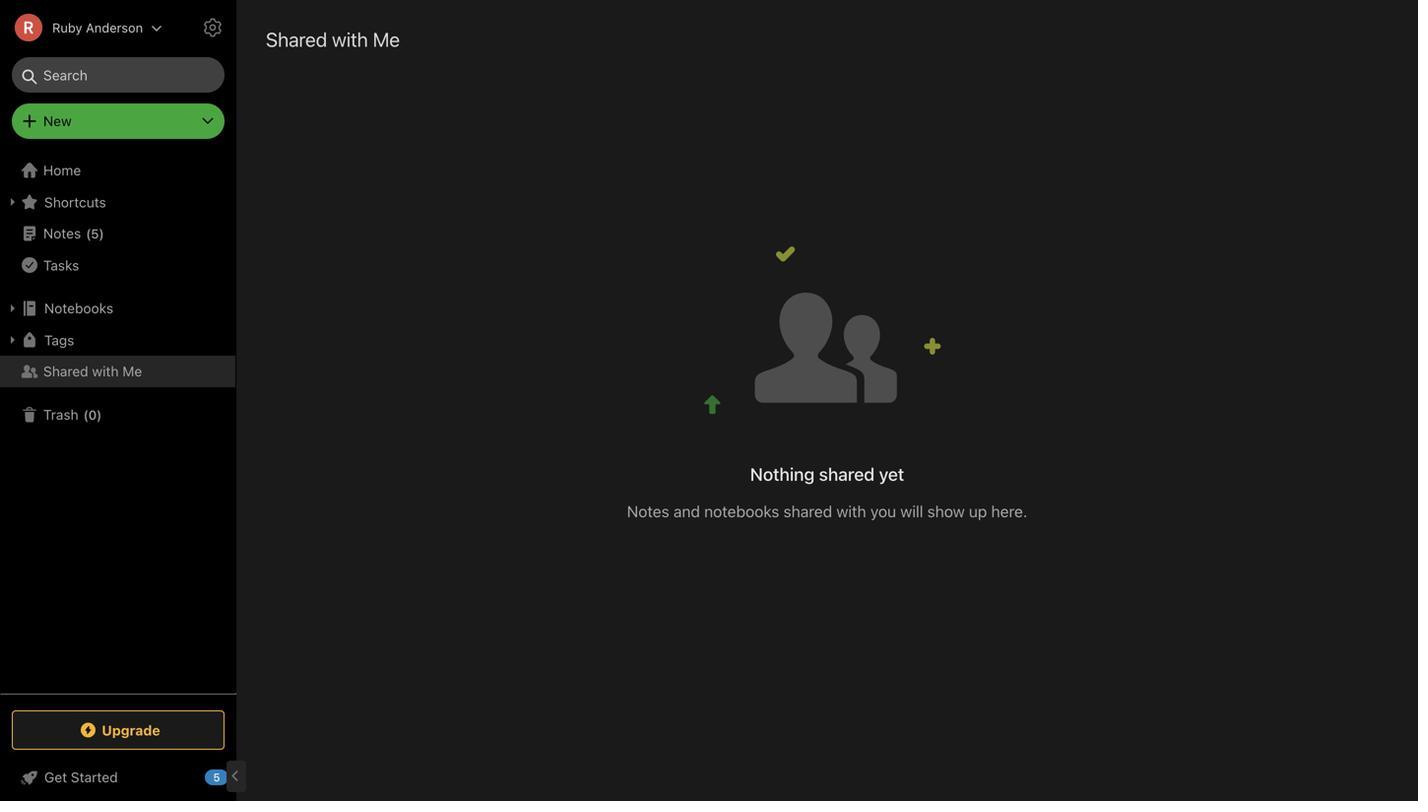 Task type: describe. For each thing, give the bounding box(es) containing it.
0 vertical spatial shared
[[819, 464, 875, 485]]

me inside tree
[[122, 363, 142, 379]]

show
[[928, 502, 965, 521]]

get started
[[44, 769, 118, 785]]

home
[[43, 162, 81, 178]]

here.
[[992, 502, 1028, 521]]

with inside tree
[[92, 363, 119, 379]]

new
[[43, 113, 72, 129]]

tree containing home
[[0, 155, 236, 693]]

notebooks link
[[0, 293, 236, 324]]

notes and notebooks shared with you will show up here.
[[627, 502, 1028, 521]]

expand tags image
[[5, 332, 21, 348]]

tasks
[[43, 257, 79, 273]]

expand notebooks image
[[5, 301, 21, 316]]

Help and Learning task checklist field
[[0, 762, 236, 793]]

) for trash
[[97, 407, 102, 422]]

tasks button
[[0, 249, 236, 281]]

settings image
[[201, 16, 225, 39]]

notes for notes and notebooks shared with you will show up here.
[[627, 502, 670, 521]]

( for notes
[[86, 226, 91, 241]]

1 horizontal spatial with
[[332, 28, 368, 51]]

trash
[[43, 406, 79, 423]]

1 horizontal spatial shared with me
[[266, 28, 400, 51]]

will
[[901, 502, 924, 521]]

0 horizontal spatial shared with me
[[43, 363, 142, 379]]

notes ( 5 )
[[43, 225, 104, 241]]

) for notes
[[99, 226, 104, 241]]

shortcuts
[[44, 194, 106, 210]]

tags button
[[0, 324, 236, 356]]

ruby
[[52, 20, 82, 35]]

home link
[[0, 155, 236, 186]]

get
[[44, 769, 67, 785]]

1 vertical spatial shared
[[784, 502, 833, 521]]

and
[[674, 502, 701, 521]]



Task type: locate. For each thing, give the bounding box(es) containing it.
2 vertical spatial with
[[837, 502, 867, 521]]

) inside trash ( 0 )
[[97, 407, 102, 422]]

shared down nothing shared yet
[[784, 502, 833, 521]]

notes inside tree
[[43, 225, 81, 241]]

notes for notes ( 5 )
[[43, 225, 81, 241]]

up
[[970, 502, 988, 521]]

trash ( 0 )
[[43, 406, 102, 423]]

5 down shortcuts
[[91, 226, 99, 241]]

0
[[89, 407, 97, 422]]

0 horizontal spatial 5
[[91, 226, 99, 241]]

( inside trash ( 0 )
[[83, 407, 89, 422]]

notes inside shared with me element
[[627, 502, 670, 521]]

new button
[[12, 103, 225, 139]]

( for trash
[[83, 407, 89, 422]]

) inside notes ( 5 )
[[99, 226, 104, 241]]

shortcuts button
[[0, 186, 236, 218]]

0 vertical spatial notes
[[43, 225, 81, 241]]

shared
[[266, 28, 327, 51], [43, 363, 88, 379]]

( inside notes ( 5 )
[[86, 226, 91, 241]]

0 horizontal spatial with
[[92, 363, 119, 379]]

) right trash
[[97, 407, 102, 422]]

1 vertical spatial with
[[92, 363, 119, 379]]

0 vertical spatial 5
[[91, 226, 99, 241]]

0 horizontal spatial shared
[[43, 363, 88, 379]]

shared with me element
[[236, 0, 1419, 801]]

notebooks
[[705, 502, 780, 521]]

0 vertical spatial me
[[373, 28, 400, 51]]

None search field
[[26, 57, 211, 93]]

5 inside notes ( 5 )
[[91, 226, 99, 241]]

( right trash
[[83, 407, 89, 422]]

( down shortcuts
[[86, 226, 91, 241]]

notebooks
[[44, 300, 113, 316]]

5 left the click to collapse icon
[[213, 771, 220, 784]]

notes up tasks
[[43, 225, 81, 241]]

0 vertical spatial )
[[99, 226, 104, 241]]

1 vertical spatial )
[[97, 407, 102, 422]]

5 inside help and learning task checklist field
[[213, 771, 220, 784]]

with
[[332, 28, 368, 51], [92, 363, 119, 379], [837, 502, 867, 521]]

click to collapse image
[[229, 765, 244, 788]]

started
[[71, 769, 118, 785]]

0 vertical spatial shared
[[266, 28, 327, 51]]

notes left and
[[627, 502, 670, 521]]

0 vertical spatial shared with me
[[266, 28, 400, 51]]

shared inside tree
[[43, 363, 88, 379]]

1 vertical spatial notes
[[627, 502, 670, 521]]

(
[[86, 226, 91, 241], [83, 407, 89, 422]]

nothing shared yet
[[751, 464, 905, 485]]

1 vertical spatial (
[[83, 407, 89, 422]]

tree
[[0, 155, 236, 693]]

notes
[[43, 225, 81, 241], [627, 502, 670, 521]]

shared right settings icon
[[266, 28, 327, 51]]

1 vertical spatial me
[[122, 363, 142, 379]]

shared with me link
[[0, 356, 236, 387]]

me
[[373, 28, 400, 51], [122, 363, 142, 379]]

1 horizontal spatial 5
[[213, 771, 220, 784]]

5
[[91, 226, 99, 241], [213, 771, 220, 784]]

1 vertical spatial shared
[[43, 363, 88, 379]]

tags
[[44, 332, 74, 348]]

shared with me
[[266, 28, 400, 51], [43, 363, 142, 379]]

1 horizontal spatial me
[[373, 28, 400, 51]]

upgrade button
[[12, 710, 225, 750]]

ruby anderson
[[52, 20, 143, 35]]

shared down the tags on the top left of the page
[[43, 363, 88, 379]]

2 horizontal spatial with
[[837, 502, 867, 521]]

shared
[[819, 464, 875, 485], [784, 502, 833, 521]]

nothing
[[751, 464, 815, 485]]

shared up notes and notebooks shared with you will show up here.
[[819, 464, 875, 485]]

0 vertical spatial (
[[86, 226, 91, 241]]

1 horizontal spatial shared
[[266, 28, 327, 51]]

) down 'shortcuts' button
[[99, 226, 104, 241]]

Account field
[[0, 8, 163, 47]]

0 horizontal spatial me
[[122, 363, 142, 379]]

0 vertical spatial with
[[332, 28, 368, 51]]

1 horizontal spatial notes
[[627, 502, 670, 521]]

1 vertical spatial 5
[[213, 771, 220, 784]]

you
[[871, 502, 897, 521]]

Search text field
[[26, 57, 211, 93]]

0 horizontal spatial notes
[[43, 225, 81, 241]]

1 vertical spatial shared with me
[[43, 363, 142, 379]]

upgrade
[[102, 722, 160, 738]]

yet
[[880, 464, 905, 485]]

)
[[99, 226, 104, 241], [97, 407, 102, 422]]

anderson
[[86, 20, 143, 35]]



Task type: vqa. For each thing, say whether or not it's contained in the screenshot.
help and learning task checklist field
yes



